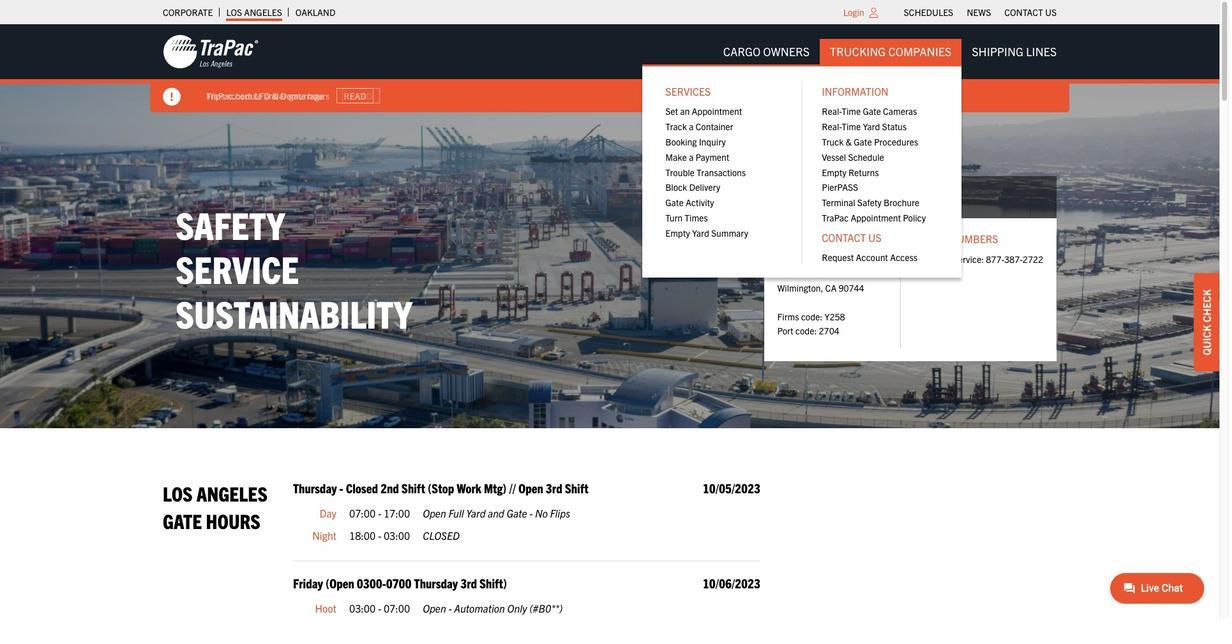 Task type: locate. For each thing, give the bounding box(es) containing it.
track
[[666, 121, 687, 132]]

quick check link
[[1195, 274, 1220, 372]]

0 horizontal spatial contact
[[822, 231, 867, 244]]

07:00 down 0700
[[384, 602, 410, 615]]

work
[[457, 480, 482, 496]]

read link for flips schedule under gate hours
[[343, 88, 380, 104]]

angeles for los angeles gate hours
[[197, 481, 268, 506]]

contact us inside menu item
[[822, 231, 882, 244]]

0 horizontal spatial &
[[272, 90, 279, 101]]

0 vertical spatial a
[[689, 121, 694, 132]]

turn
[[666, 212, 683, 224]]

0 horizontal spatial los
[[163, 481, 193, 506]]

1 vertical spatial us
[[869, 231, 882, 244]]

container
[[696, 121, 734, 132]]

real-time yard status link
[[812, 119, 949, 134]]

a right make
[[689, 151, 694, 163]]

gate right and
[[507, 507, 527, 520]]

0 vertical spatial us
[[1046, 6, 1057, 18]]

yard down times
[[692, 227, 710, 239]]

terminal down pierpass
[[822, 197, 856, 208]]

1 vertical spatial real-
[[822, 121, 842, 132]]

0 horizontal spatial us
[[869, 231, 882, 244]]

3rd left shift)
[[461, 576, 477, 592]]

1 horizontal spatial contact
[[1005, 6, 1044, 18]]

contact us link up lines
[[1005, 3, 1057, 21]]

2 vertical spatial angeles
[[197, 481, 268, 506]]

los angeles
[[226, 6, 282, 18]]

us up account
[[869, 231, 882, 244]]

menu for trucking companies
[[643, 65, 962, 278]]

delivery
[[690, 182, 721, 193]]

1 read from the left
[[344, 90, 367, 102]]

1 horizontal spatial safety
[[858, 197, 882, 208]]

contact up shipping lines
[[1005, 6, 1044, 18]]

schedules link
[[904, 3, 954, 21]]

angeles for los angeles terminal info
[[799, 190, 843, 203]]

menu containing real-time gate cameras
[[812, 104, 949, 225]]

contact us up bridges at top right
[[822, 231, 882, 244]]

code: up 2704
[[802, 311, 823, 323]]

0 horizontal spatial empty
[[666, 227, 690, 239]]

a right track
[[689, 121, 694, 132]]

0 vertical spatial &
[[272, 90, 279, 101]]

1 vertical spatial contact
[[822, 231, 867, 244]]

open left full
[[423, 507, 446, 520]]

0 vertical spatial angeles
[[244, 6, 282, 18]]

0 vertical spatial 03:00
[[384, 530, 410, 543]]

flips right the no
[[550, 507, 571, 520]]

0 horizontal spatial yard
[[466, 507, 486, 520]]

0 horizontal spatial flips
[[206, 90, 225, 101]]

1 vertical spatial angeles
[[799, 190, 843, 203]]

2 read link from the left
[[343, 88, 380, 104]]

1 vertical spatial menu bar
[[643, 39, 1067, 278]]

0 horizontal spatial contact us link
[[812, 225, 949, 250]]

los
[[226, 6, 242, 18], [778, 190, 796, 203], [163, 481, 193, 506]]

0 vertical spatial yard
[[863, 121, 880, 132]]

2704
[[819, 325, 840, 337]]

contact inside menu item
[[822, 231, 867, 244]]

appointment
[[692, 106, 742, 117], [851, 212, 901, 224]]

1 horizontal spatial 03:00
[[384, 530, 410, 543]]

03:00 down 0300-
[[349, 602, 376, 615]]

customer
[[914, 254, 951, 265]]

2 vertical spatial open
[[423, 602, 446, 615]]

solid image
[[163, 88, 181, 106]]

- left the no
[[530, 507, 533, 520]]

yard right full
[[466, 507, 486, 520]]

open for shift)
[[423, 602, 446, 615]]

0 horizontal spatial safety
[[176, 201, 285, 248]]

night
[[313, 530, 337, 543]]

1 horizontal spatial yard
[[692, 227, 710, 239]]

0 horizontal spatial thursday
[[293, 480, 337, 496]]

1 horizontal spatial appointment
[[851, 212, 901, 224]]

read link for trapac.com lfd & demurrage
[[337, 88, 374, 104]]

0 vertical spatial time
[[842, 106, 861, 117]]

real-time gate cameras real-time yard status truck & gate procedures vessel schedule empty returns pierpass terminal safety brochure trapac appointment policy
[[822, 106, 926, 224]]

service
[[176, 245, 299, 292]]

contact up request
[[822, 231, 867, 244]]

menu containing set an appointment
[[656, 104, 793, 241]]

us
[[1046, 6, 1057, 18], [869, 231, 882, 244]]

angeles up trapac
[[799, 190, 843, 203]]

code:
[[802, 311, 823, 323], [796, 325, 817, 337]]

schedule
[[227, 90, 262, 101]]

appointment down the terminal safety brochure link on the right top of page
[[851, 212, 901, 224]]

empty yard summary link
[[656, 225, 793, 241]]

blvd
[[871, 254, 888, 265]]

& right lfd at top left
[[272, 90, 279, 101]]

1 vertical spatial thursday
[[414, 576, 458, 592]]

1 horizontal spatial contact us
[[1005, 6, 1057, 18]]

light image
[[870, 8, 879, 18]]

menu
[[643, 65, 962, 278], [656, 104, 793, 241], [812, 104, 949, 225]]

pierpass
[[822, 182, 859, 193]]

03:00 down 17:00
[[384, 530, 410, 543]]

1 horizontal spatial 07:00
[[384, 602, 410, 615]]

contact us for the right contact us link
[[1005, 6, 1057, 18]]

customer service: 877-387-2722
[[914, 254, 1044, 265]]

services
[[666, 85, 711, 98]]

1 horizontal spatial 3rd
[[546, 480, 563, 496]]

flips
[[206, 90, 225, 101], [550, 507, 571, 520]]

0 horizontal spatial shift
[[402, 480, 425, 496]]

hours
[[308, 90, 330, 101]]

gate up real-time yard status link
[[863, 106, 882, 117]]

07:00
[[349, 507, 376, 520], [384, 602, 410, 615]]

los angeles gate hours
[[163, 481, 268, 534]]

angeles up hours
[[197, 481, 268, 506]]

0 vertical spatial contact us link
[[1005, 3, 1057, 21]]

yard inside real-time gate cameras real-time yard status truck & gate procedures vessel schedule empty returns pierpass terminal safety brochure trapac appointment policy
[[863, 121, 880, 132]]

empty inside set an appointment track a container booking inquiry make a payment trouble transactions block delivery gate activity turn times empty yard summary
[[666, 227, 690, 239]]

0 vertical spatial flips
[[206, 90, 225, 101]]

1 vertical spatial 03:00
[[349, 602, 376, 615]]

terminal inside real-time gate cameras real-time yard status truck & gate procedures vessel schedule empty returns pierpass terminal safety brochure trapac appointment policy
[[822, 197, 856, 208]]

angeles left oakland link
[[244, 6, 282, 18]]

gate up turn
[[666, 197, 684, 208]]

menu for services
[[656, 104, 793, 241]]

trapac
[[822, 212, 849, 224]]

trucking companies link
[[820, 39, 962, 65]]

safety service sustainability
[[176, 201, 413, 336]]

services menu item
[[656, 79, 793, 241]]

3rd up the no
[[546, 480, 563, 496]]

menu containing services
[[643, 65, 962, 278]]

1 horizontal spatial empty
[[822, 166, 847, 178]]

trucking companies menu item
[[643, 39, 962, 278]]

(open
[[326, 576, 354, 592]]

menu bar containing cargo owners
[[643, 39, 1067, 278]]

gate up schedule
[[854, 136, 872, 148]]

0 vertical spatial appointment
[[692, 106, 742, 117]]

- left 'automation'
[[449, 602, 452, 615]]

account
[[856, 252, 889, 263]]

1 vertical spatial los
[[778, 190, 796, 203]]

0 vertical spatial real-
[[822, 106, 842, 117]]

1 vertical spatial yard
[[692, 227, 710, 239]]

us up lines
[[1046, 6, 1057, 18]]

//
[[509, 480, 516, 496]]

read for flips schedule under gate hours
[[350, 90, 373, 102]]

- left 17:00
[[378, 507, 382, 520]]

safety inside real-time gate cameras real-time yard status truck & gate procedures vessel schedule empty returns pierpass terminal safety brochure trapac appointment policy
[[858, 197, 882, 208]]

0700
[[386, 576, 412, 592]]

gate
[[863, 106, 882, 117], [854, 136, 872, 148], [666, 197, 684, 208], [507, 507, 527, 520], [163, 509, 202, 534]]

thursday right 0700
[[414, 576, 458, 592]]

0 vertical spatial los
[[226, 6, 242, 18]]

1 horizontal spatial thursday
[[414, 576, 458, 592]]

0 horizontal spatial 3rd
[[461, 576, 477, 592]]

empty down turn
[[666, 227, 690, 239]]

time down the information
[[842, 106, 861, 117]]

1 vertical spatial flips
[[550, 507, 571, 520]]

1 vertical spatial contact us link
[[812, 225, 949, 250]]

0 vertical spatial contact
[[1005, 6, 1044, 18]]

(#b0**)
[[530, 602, 563, 615]]

closed
[[423, 530, 460, 543]]

los for los angeles
[[226, 6, 242, 18]]

flips schedule under gate hours
[[206, 90, 330, 101]]

1 vertical spatial appointment
[[851, 212, 901, 224]]

read link
[[337, 88, 374, 104], [343, 88, 380, 104]]

& right truck
[[846, 136, 852, 148]]

thursday up day
[[293, 480, 337, 496]]

-
[[340, 480, 343, 496], [378, 507, 382, 520], [530, 507, 533, 520], [378, 530, 382, 543], [378, 602, 382, 615], [449, 602, 452, 615]]

and
[[488, 507, 505, 520]]

1 vertical spatial empty
[[666, 227, 690, 239]]

1 horizontal spatial shift
[[565, 480, 589, 496]]

terminal safety brochure link
[[812, 195, 949, 210]]

real-
[[822, 106, 842, 117], [822, 121, 842, 132]]

- left closed
[[340, 480, 343, 496]]

1 read link from the left
[[337, 88, 374, 104]]

2 read from the left
[[350, 90, 373, 102]]

0 horizontal spatial 03:00
[[349, 602, 376, 615]]

2 horizontal spatial yard
[[863, 121, 880, 132]]

- right 18:00
[[378, 530, 382, 543]]

0 vertical spatial menu bar
[[898, 3, 1064, 21]]

track a container link
[[656, 119, 793, 134]]

numbers
[[950, 232, 999, 245]]

2 real- from the top
[[822, 121, 842, 132]]

gate left hours
[[163, 509, 202, 534]]

- down 0300-
[[378, 602, 382, 615]]

1 horizontal spatial us
[[1046, 6, 1057, 18]]

1 vertical spatial time
[[842, 121, 861, 132]]

friday
[[293, 576, 323, 592]]

set an appointment track a container booking inquiry make a payment trouble transactions block delivery gate activity turn times empty yard summary
[[666, 106, 749, 239]]

open - automation only (#b0**)
[[423, 602, 563, 615]]

2 time from the top
[[842, 121, 861, 132]]

angeles inside los angeles gate hours
[[197, 481, 268, 506]]

service:
[[954, 254, 985, 265]]

1 horizontal spatial &
[[846, 136, 852, 148]]

147
[[824, 268, 839, 280]]

ca
[[826, 282, 837, 294]]

1 vertical spatial &
[[846, 136, 852, 148]]

info
[[898, 190, 921, 203]]

angeles for los angeles
[[244, 6, 282, 18]]

quick
[[1201, 325, 1214, 356]]

cargo owners link
[[713, 39, 820, 65]]

1 vertical spatial 3rd
[[461, 576, 477, 592]]

0 horizontal spatial contact us
[[822, 231, 882, 244]]

menu bar
[[898, 3, 1064, 21], [643, 39, 1067, 278]]

appointment up 'container'
[[692, 106, 742, 117]]

hoot
[[315, 602, 337, 615]]

0 vertical spatial 07:00
[[349, 507, 376, 520]]

friday  (open 0300-0700 thursday 3rd shift)
[[293, 576, 507, 592]]

contact us up lines
[[1005, 6, 1057, 18]]

flips left schedule
[[206, 90, 225, 101]]

empty down vessel
[[822, 166, 847, 178]]

1 shift from the left
[[402, 480, 425, 496]]

1 vertical spatial code:
[[796, 325, 817, 337]]

yard down real-time gate cameras link
[[863, 121, 880, 132]]

90744
[[839, 282, 865, 294]]

& inside real-time gate cameras real-time yard status truck & gate procedures vessel schedule empty returns pierpass terminal safety brochure trapac appointment policy
[[846, 136, 852, 148]]

0 vertical spatial contact us
[[1005, 6, 1057, 18]]

trouble
[[666, 166, 695, 178]]

open down friday  (open 0300-0700 thursday 3rd shift)
[[423, 602, 446, 615]]

banner
[[0, 24, 1230, 278]]

terminal
[[845, 190, 895, 203], [822, 197, 856, 208]]

booking
[[666, 136, 697, 148]]

news link
[[967, 3, 992, 21]]

phone
[[914, 232, 948, 245]]

contact us link up account
[[812, 225, 949, 250]]

time up truck
[[842, 121, 861, 132]]

check
[[1201, 289, 1214, 323]]

us inside menu item
[[869, 231, 882, 244]]

real-time gate cameras link
[[812, 104, 949, 119]]

630
[[778, 254, 793, 265]]

2 vertical spatial los
[[163, 481, 193, 506]]

07:00 up 18:00
[[349, 507, 376, 520]]

appointment inside set an appointment track a container booking inquiry make a payment trouble transactions block delivery gate activity turn times empty yard summary
[[692, 106, 742, 117]]

1 vertical spatial contact us
[[822, 231, 882, 244]]

us for left contact us link
[[869, 231, 882, 244]]

yard
[[863, 121, 880, 132], [692, 227, 710, 239], [466, 507, 486, 520]]

0 horizontal spatial appointment
[[692, 106, 742, 117]]

1 vertical spatial 07:00
[[384, 602, 410, 615]]

1 horizontal spatial flips
[[550, 507, 571, 520]]

safety inside the safety service sustainability
[[176, 201, 285, 248]]

0 vertical spatial empty
[[822, 166, 847, 178]]

information menu item
[[812, 79, 949, 225]]

1 horizontal spatial los
[[226, 6, 242, 18]]

trucking companies
[[831, 44, 952, 59]]

1 vertical spatial open
[[423, 507, 446, 520]]

los inside los angeles gate hours
[[163, 481, 193, 506]]

18:00 - 03:00
[[349, 530, 410, 543]]

2 horizontal spatial los
[[778, 190, 796, 203]]

safety
[[858, 197, 882, 208], [176, 201, 285, 248]]

136-
[[805, 268, 824, 280]]

open right //
[[519, 480, 544, 496]]

code: right port on the bottom right
[[796, 325, 817, 337]]



Task type: describe. For each thing, give the bounding box(es) containing it.
request account access link
[[812, 250, 949, 265]]

west
[[795, 254, 814, 265]]

read for trapac.com lfd & demurrage
[[344, 90, 367, 102]]

2722
[[1023, 254, 1044, 265]]

1 horizontal spatial contact us link
[[1005, 3, 1057, 21]]

login
[[844, 6, 865, 18]]

10/05/2023
[[703, 480, 761, 496]]

summary
[[712, 227, 749, 239]]

trapac appointment policy link
[[812, 210, 949, 225]]

07:00 - 17:00
[[349, 507, 410, 520]]

630 west harry bridges blvd berths 136-147 wilmington, ca 90744
[[778, 254, 888, 294]]

us for the right contact us link
[[1046, 6, 1057, 18]]

shift)
[[480, 576, 507, 592]]

terminal up trapac appointment policy link
[[845, 190, 895, 203]]

open full yard and gate - no flips
[[423, 507, 571, 520]]

hours
[[206, 509, 261, 534]]

18:00
[[349, 530, 376, 543]]

status
[[883, 121, 907, 132]]

- for automation
[[449, 602, 452, 615]]

cameras
[[884, 106, 918, 117]]

menu bar containing schedules
[[898, 3, 1064, 21]]

pierpass link
[[812, 180, 949, 195]]

contact for left contact us link
[[822, 231, 867, 244]]

- for 17:00
[[378, 507, 382, 520]]

vessel
[[822, 151, 847, 163]]

news
[[967, 6, 992, 18]]

vessel schedule link
[[812, 149, 949, 165]]

banner containing cargo owners
[[0, 24, 1230, 278]]

1 real- from the top
[[822, 106, 842, 117]]

turn times link
[[656, 210, 793, 225]]

gate inside set an appointment track a container booking inquiry make a payment trouble transactions block delivery gate activity turn times empty yard summary
[[666, 197, 684, 208]]

bridges
[[839, 254, 869, 265]]

oakland
[[296, 6, 336, 18]]

(stop
[[428, 480, 454, 496]]

berths
[[778, 268, 803, 280]]

cargo owners
[[724, 44, 810, 59]]

menu for information
[[812, 104, 949, 225]]

0 vertical spatial open
[[519, 480, 544, 496]]

harry
[[816, 254, 837, 265]]

block delivery link
[[656, 180, 793, 195]]

automation
[[454, 602, 505, 615]]

schedules
[[904, 6, 954, 18]]

2 shift from the left
[[565, 480, 589, 496]]

- for 03:00
[[378, 530, 382, 543]]

cargo
[[724, 44, 761, 59]]

services link
[[656, 79, 793, 104]]

policy
[[904, 212, 926, 224]]

corporate link
[[163, 3, 213, 21]]

no
[[535, 507, 548, 520]]

877-
[[987, 254, 1005, 265]]

shipping lines
[[972, 44, 1057, 59]]

make a payment link
[[656, 149, 793, 165]]

empty inside real-time gate cameras real-time yard status truck & gate procedures vessel schedule empty returns pierpass terminal safety brochure trapac appointment policy
[[822, 166, 847, 178]]

17:00
[[384, 507, 410, 520]]

day
[[320, 507, 337, 520]]

owners
[[764, 44, 810, 59]]

trapac.com lfd & demurrage
[[206, 90, 324, 101]]

returns
[[849, 166, 879, 178]]

block
[[666, 182, 688, 193]]

0 vertical spatial 3rd
[[546, 480, 563, 496]]

los angeles terminal info
[[778, 190, 921, 203]]

login link
[[844, 6, 865, 18]]

los for los angeles gate hours
[[163, 481, 193, 506]]

contact us menu item
[[812, 225, 949, 265]]

0 vertical spatial code:
[[802, 311, 823, 323]]

shipping lines link
[[962, 39, 1067, 65]]

full
[[449, 507, 464, 520]]

los angeles image
[[163, 34, 259, 70]]

trapac.com
[[206, 90, 252, 101]]

set
[[666, 106, 679, 117]]

2 vertical spatial yard
[[466, 507, 486, 520]]

procedures
[[874, 136, 919, 148]]

trouble transactions link
[[656, 165, 793, 180]]

thursday - closed 2nd shift (stop work mtg) // open 3rd shift
[[293, 480, 589, 496]]

activity
[[686, 197, 715, 208]]

request
[[822, 252, 854, 263]]

- for closed
[[340, 480, 343, 496]]

request account access
[[822, 252, 918, 263]]

brochure
[[884, 197, 920, 208]]

lfd
[[254, 90, 270, 101]]

2nd
[[381, 480, 399, 496]]

set an appointment link
[[656, 104, 793, 119]]

oakland link
[[296, 3, 336, 21]]

mtg)
[[484, 480, 507, 496]]

1 vertical spatial a
[[689, 151, 694, 163]]

information
[[822, 85, 889, 98]]

1 time from the top
[[842, 106, 861, 117]]

shipping
[[972, 44, 1024, 59]]

los angeles link
[[226, 3, 282, 21]]

open for work
[[423, 507, 446, 520]]

port
[[778, 325, 794, 337]]

387-
[[1005, 254, 1023, 265]]

payment
[[696, 151, 730, 163]]

truck & gate procedures link
[[812, 134, 949, 149]]

0 vertical spatial thursday
[[293, 480, 337, 496]]

yard inside set an appointment track a container booking inquiry make a payment trouble transactions block delivery gate activity turn times empty yard summary
[[692, 227, 710, 239]]

times
[[685, 212, 708, 224]]

0 horizontal spatial 07:00
[[349, 507, 376, 520]]

appointment inside real-time gate cameras real-time yard status truck & gate procedures vessel schedule empty returns pierpass terminal safety brochure trapac appointment policy
[[851, 212, 901, 224]]

- for 07:00
[[378, 602, 382, 615]]

los for los angeles terminal info
[[778, 190, 796, 203]]

make
[[666, 151, 687, 163]]

companies
[[889, 44, 952, 59]]

0300-
[[357, 576, 386, 592]]

schedule
[[849, 151, 885, 163]]

transactions
[[697, 166, 746, 178]]

contact us for left contact us link
[[822, 231, 882, 244]]

gate inside los angeles gate hours
[[163, 509, 202, 534]]

corporate
[[163, 6, 213, 18]]

an
[[681, 106, 690, 117]]

firms
[[778, 311, 799, 323]]

contact for the right contact us link
[[1005, 6, 1044, 18]]

lines
[[1027, 44, 1057, 59]]



Task type: vqa. For each thing, say whether or not it's contained in the screenshot.
Cargo Owners
yes



